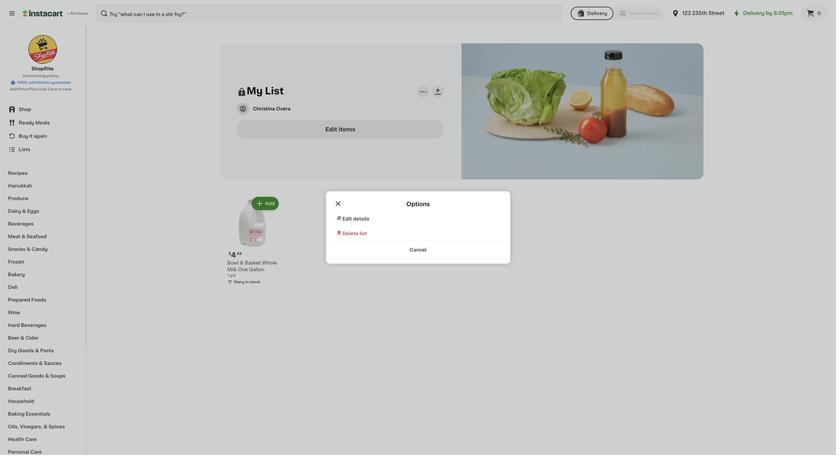 Task type: vqa. For each thing, say whether or not it's contained in the screenshot.
confirm
no



Task type: locate. For each thing, give the bounding box(es) containing it.
deli link
[[4, 281, 81, 294]]

& up one
[[240, 261, 244, 265]]

& left sauces in the bottom of the page
[[39, 361, 43, 366]]

dry
[[8, 348, 17, 353]]

& inside bowl & basket whole milk one gallon 1 gal
[[240, 261, 244, 265]]

instacart logo image
[[23, 9, 63, 17]]

delete list button
[[331, 226, 505, 241]]

club
[[38, 87, 47, 91]]

condiments
[[8, 361, 38, 366]]

personal
[[8, 450, 29, 455]]

sauces
[[44, 361, 62, 366]]

cancel
[[410, 247, 427, 252]]

delivery by 8:01pm
[[743, 11, 793, 16]]

4
[[231, 252, 236, 259]]

123 235th street button
[[672, 4, 724, 23]]

goods down condiments & sauces
[[28, 374, 44, 378]]

edit inside edit details button
[[342, 216, 352, 221]]

edit for edit items
[[325, 127, 337, 132]]

edit left items
[[325, 127, 337, 132]]

all stores
[[70, 12, 88, 15]]

snacks & candy link
[[4, 243, 81, 256]]

&
[[22, 209, 26, 214], [22, 234, 25, 239], [27, 247, 31, 252], [240, 261, 244, 265], [20, 336, 24, 340], [35, 348, 39, 353], [39, 361, 43, 366], [45, 374, 49, 378], [44, 425, 47, 429]]

& for condiments
[[39, 361, 43, 366]]

delivery inside button
[[587, 11, 607, 16]]

oils, vinegars, & spices link
[[4, 421, 81, 433]]

add
[[10, 87, 17, 91], [265, 201, 275, 206]]

care down health care link
[[30, 450, 42, 455]]

0 vertical spatial goods
[[18, 348, 34, 353]]

to
[[58, 87, 62, 91]]

dairy & eggs
[[8, 209, 39, 214]]

produce link
[[4, 192, 81, 205]]

bakery link
[[4, 268, 81, 281]]

123 235th street
[[682, 11, 724, 16]]

1 horizontal spatial delivery
[[743, 11, 765, 16]]

shoprite link
[[28, 35, 57, 72]]

0 vertical spatial edit
[[325, 127, 337, 132]]

it
[[29, 134, 33, 139]]

0 horizontal spatial delivery
[[587, 11, 607, 16]]

add for add
[[265, 201, 275, 206]]

goods for dry
[[18, 348, 34, 353]]

shop link
[[4, 103, 81, 116]]

buy
[[19, 134, 28, 139]]

123
[[682, 11, 691, 16]]

& left candy
[[27, 247, 31, 252]]

cider
[[26, 336, 39, 340]]

my list
[[247, 86, 284, 96]]

care down vinegars,
[[25, 437, 37, 442]]

edit inside edit items button
[[325, 127, 337, 132]]

hard beverages link
[[4, 319, 81, 332]]

canned goods & soups
[[8, 374, 65, 378]]

spices
[[49, 425, 65, 429]]

basket
[[245, 261, 261, 265]]

bakery
[[8, 272, 25, 277]]

0 horizontal spatial add
[[10, 87, 17, 91]]

milk
[[227, 267, 237, 272]]

& left soups
[[45, 374, 49, 378]]

goods down beer & cider
[[18, 348, 34, 353]]

delivery inside 'link'
[[743, 11, 765, 16]]

& right meat
[[22, 234, 25, 239]]

& right beer
[[20, 336, 24, 340]]

& for dairy
[[22, 209, 26, 214]]

edit items button
[[237, 120, 444, 139]]

1 vertical spatial edit
[[342, 216, 352, 221]]

1 horizontal spatial edit
[[342, 216, 352, 221]]

bowl & basket whole milk one gallon 1 gal
[[227, 261, 277, 277]]

beer & cider link
[[4, 332, 81, 344]]

add for add price plus club card to save
[[10, 87, 17, 91]]

care inside personal care link
[[30, 450, 42, 455]]

recipes link
[[4, 167, 81, 180]]

canned goods & soups link
[[4, 370, 81, 382]]

dry goods & pasta
[[8, 348, 54, 353]]

None search field
[[95, 4, 562, 23]]

1 horizontal spatial add
[[265, 201, 275, 206]]

cancel button
[[331, 241, 505, 253]]

again
[[34, 134, 47, 139]]

plus
[[29, 87, 37, 91]]

list
[[265, 86, 284, 96]]

0
[[818, 11, 821, 16]]

0 vertical spatial beverages
[[8, 222, 34, 226]]

beverages up the cider
[[21, 323, 46, 328]]

dry goods & pasta link
[[4, 344, 81, 357]]

add inside add price plus club card to save link
[[10, 87, 17, 91]]

overa
[[276, 106, 290, 111]]

beer & cider
[[8, 336, 39, 340]]

care inside health care link
[[25, 437, 37, 442]]

recipes
[[8, 171, 28, 176]]

add price plus club card to save link
[[10, 87, 75, 92]]

0 vertical spatial add
[[10, 87, 17, 91]]

stock
[[250, 280, 260, 284]]

gallon
[[249, 267, 264, 272]]

household
[[8, 399, 34, 404]]

beverages link
[[4, 218, 81, 230]]

my
[[247, 86, 263, 96]]

edit details
[[342, 216, 369, 221]]

1 vertical spatial care
[[30, 450, 42, 455]]

edit
[[325, 127, 337, 132], [342, 216, 352, 221]]

add inside add button
[[265, 201, 275, 206]]

235th
[[692, 11, 707, 16]]

0 button
[[801, 5, 828, 21]]

1 vertical spatial goods
[[28, 374, 44, 378]]

0 horizontal spatial edit
[[325, 127, 337, 132]]

christina overa
[[253, 106, 290, 111]]

edit items
[[325, 127, 355, 132]]

care for personal care
[[30, 450, 42, 455]]

goods
[[18, 348, 34, 353], [28, 374, 44, 378]]

1 vertical spatial add
[[265, 201, 275, 206]]

beverages down dairy & eggs on the top
[[8, 222, 34, 226]]

& left pasta
[[35, 348, 39, 353]]

view pricing policy link
[[23, 73, 62, 79]]

hard
[[8, 323, 20, 328]]

43
[[237, 252, 242, 256]]

snacks & candy
[[8, 247, 48, 252]]

0 vertical spatial care
[[25, 437, 37, 442]]

breakfast
[[8, 386, 31, 391]]

frozen link
[[4, 256, 81, 268]]

edit left details
[[342, 216, 352, 221]]

& left eggs
[[22, 209, 26, 214]]



Task type: describe. For each thing, give the bounding box(es) containing it.
guarantee
[[51, 81, 71, 84]]

edit list dialog
[[326, 191, 510, 264]]

& for bowl
[[240, 261, 244, 265]]

seafood
[[27, 234, 47, 239]]

& left the "spices"
[[44, 425, 47, 429]]

street
[[708, 11, 724, 16]]

by
[[766, 11, 772, 16]]

goods for canned
[[28, 374, 44, 378]]

1 vertical spatial beverages
[[21, 323, 46, 328]]

hanukkah link
[[4, 180, 81, 192]]

one
[[238, 267, 248, 272]]

delivery for delivery by 8:01pm
[[743, 11, 765, 16]]

whole
[[262, 261, 277, 265]]

details
[[353, 216, 369, 221]]

wine link
[[4, 306, 81, 319]]

canned
[[8, 374, 27, 378]]

health
[[8, 437, 24, 442]]

items
[[339, 127, 355, 132]]

hanukkah
[[8, 184, 32, 188]]

dairy & eggs link
[[4, 205, 81, 218]]

personal care link
[[4, 446, 81, 455]]

gal
[[230, 274, 235, 277]]

oils, vinegars, & spices
[[8, 425, 65, 429]]

& for meat
[[22, 234, 25, 239]]

stores
[[76, 12, 88, 15]]

shoprite
[[31, 66, 54, 71]]

all stores link
[[23, 4, 88, 23]]

product group
[[225, 196, 280, 292]]

1
[[227, 274, 229, 277]]

oils,
[[8, 425, 19, 429]]

price
[[18, 87, 28, 91]]

many
[[234, 280, 245, 284]]

& for beer
[[20, 336, 24, 340]]

card
[[48, 87, 57, 91]]

shoprite logo image
[[28, 35, 57, 64]]

baking essentials link
[[4, 408, 81, 421]]

deli
[[8, 285, 18, 290]]

health care
[[8, 437, 37, 442]]

shop
[[19, 107, 31, 112]]

condiments & sauces link
[[4, 357, 81, 370]]

soups
[[50, 374, 65, 378]]

view
[[23, 74, 32, 78]]

delivery by 8:01pm link
[[732, 9, 793, 17]]

health care link
[[4, 433, 81, 446]]

care for health care
[[25, 437, 37, 442]]

delivery button
[[571, 7, 613, 20]]

pasta
[[40, 348, 54, 353]]

prepared foods link
[[4, 294, 81, 306]]

prepared foods
[[8, 298, 46, 302]]

beer
[[8, 336, 19, 340]]

save
[[63, 87, 71, 91]]

eggs
[[27, 209, 39, 214]]

many in stock
[[234, 280, 260, 284]]

edit for edit details
[[342, 216, 352, 221]]

dairy
[[8, 209, 21, 214]]

meat
[[8, 234, 20, 239]]

& for snacks
[[27, 247, 31, 252]]

satisfaction
[[28, 81, 50, 84]]

8:01pm
[[774, 11, 793, 16]]

lists link
[[4, 143, 81, 156]]

policy
[[47, 74, 58, 78]]

buy it again
[[19, 134, 47, 139]]

christina
[[253, 106, 275, 111]]

delivery for delivery
[[587, 11, 607, 16]]

add price plus club card to save
[[10, 87, 71, 91]]

service type group
[[571, 7, 664, 20]]

snacks
[[8, 247, 25, 252]]

personal care
[[8, 450, 42, 455]]

$
[[229, 252, 231, 256]]

baking essentials
[[8, 412, 50, 417]]

options
[[406, 201, 430, 207]]

prepared
[[8, 298, 30, 302]]

100%
[[17, 81, 27, 84]]

100% satisfaction guarantee button
[[10, 79, 75, 85]]

$ 4 43
[[229, 252, 242, 259]]

household link
[[4, 395, 81, 408]]

delete
[[342, 231, 358, 236]]

view pricing policy
[[23, 74, 58, 78]]

pricing
[[33, 74, 46, 78]]

baking
[[8, 412, 25, 417]]

in
[[245, 280, 249, 284]]

lists
[[19, 147, 30, 152]]

produce
[[8, 196, 28, 201]]

100% satisfaction guarantee
[[17, 81, 71, 84]]



